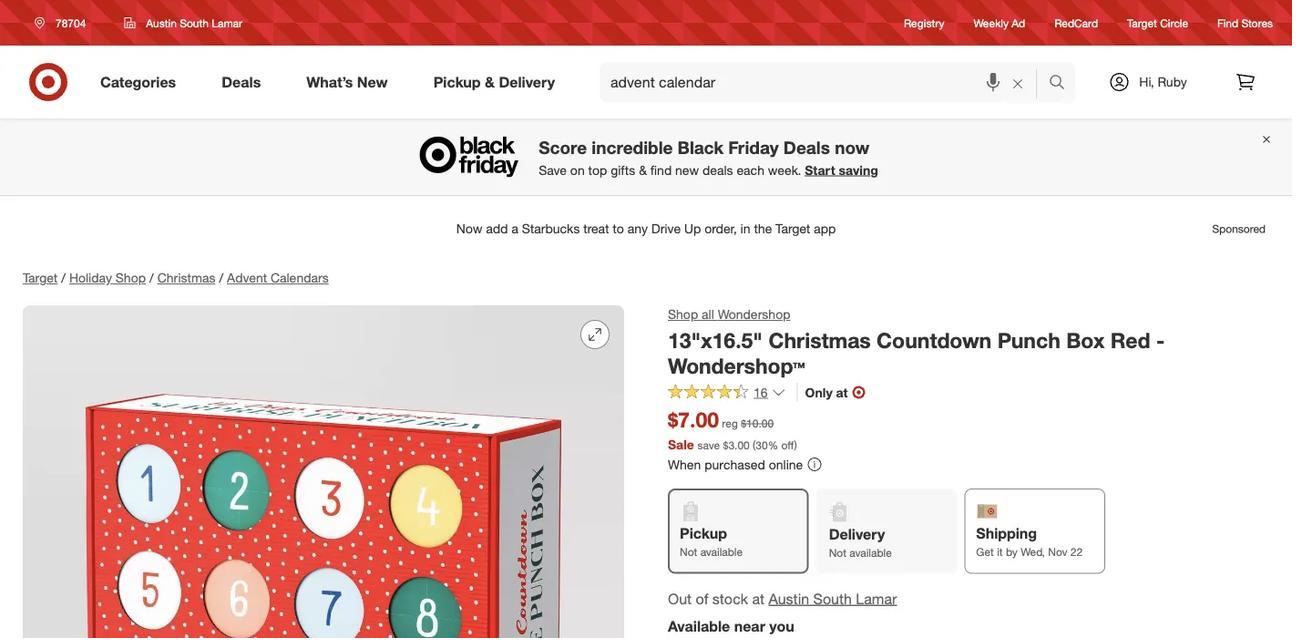 Task type: vqa. For each thing, say whether or not it's contained in the screenshot.
Pickup & Delivery link
yes



Task type: locate. For each thing, give the bounding box(es) containing it.
0 horizontal spatial austin
[[146, 16, 177, 30]]

available inside pickup not available
[[701, 545, 743, 559]]

austin up "categories" link on the top of the page
[[146, 16, 177, 30]]

week.
[[768, 162, 802, 178]]

wed,
[[1021, 545, 1046, 559]]

at right stock
[[752, 590, 765, 607]]

christmas inside shop all wondershop 13"x16.5" christmas countdown punch box red - wondershop™
[[769, 327, 871, 353]]

now
[[835, 137, 870, 158]]

0 vertical spatial target
[[1128, 16, 1158, 30]]

start
[[805, 162, 836, 178]]

find
[[651, 162, 672, 178]]

advertisement region
[[8, 207, 1284, 251]]

0 vertical spatial deals
[[222, 73, 261, 91]]

1 vertical spatial lamar
[[856, 590, 897, 607]]

christmas
[[157, 270, 216, 286], [769, 327, 871, 353]]

target circle link
[[1128, 15, 1189, 31]]

deals
[[703, 162, 733, 178]]

1 vertical spatial south
[[814, 590, 852, 607]]

shipping
[[977, 524, 1038, 542]]

1 vertical spatial austin
[[769, 590, 810, 607]]

0 horizontal spatial south
[[180, 16, 209, 30]]

weekly ad link
[[974, 15, 1026, 31]]

pickup for &
[[434, 73, 481, 91]]

each
[[737, 162, 765, 178]]

target / holiday shop / christmas / advent calendars
[[23, 270, 329, 286]]

christmas left advent
[[157, 270, 216, 286]]

1 horizontal spatial south
[[814, 590, 852, 607]]

online
[[769, 456, 803, 472]]

shop left all
[[668, 306, 698, 322]]

1 vertical spatial pickup
[[680, 524, 727, 542]]

1 vertical spatial christmas
[[769, 327, 871, 353]]

1 horizontal spatial /
[[149, 270, 154, 286]]

south up the deals link on the top left of the page
[[180, 16, 209, 30]]

deals
[[222, 73, 261, 91], [784, 137, 830, 158]]

0 horizontal spatial pickup
[[434, 73, 481, 91]]

0 vertical spatial pickup
[[434, 73, 481, 91]]

1 horizontal spatial pickup
[[680, 524, 727, 542]]

0 horizontal spatial target
[[23, 270, 58, 286]]

lamar down delivery not available in the right of the page
[[856, 590, 897, 607]]

deals up start
[[784, 137, 830, 158]]

1 horizontal spatial deals
[[784, 137, 830, 158]]

0 horizontal spatial deals
[[222, 73, 261, 91]]

pickup
[[434, 73, 481, 91], [680, 524, 727, 542]]

1 horizontal spatial target
[[1128, 16, 1158, 30]]

target
[[1128, 16, 1158, 30], [23, 270, 58, 286]]

pickup & delivery link
[[418, 62, 578, 102]]

1 horizontal spatial lamar
[[856, 590, 897, 607]]

advent
[[227, 270, 267, 286]]

austin up you
[[769, 590, 810, 607]]

30
[[756, 438, 768, 452]]

78704 button
[[23, 6, 105, 39]]

austin south lamar button
[[769, 588, 897, 609]]

/ right target link
[[61, 270, 66, 286]]

shop right holiday
[[116, 270, 146, 286]]

available inside delivery not available
[[850, 546, 892, 560]]

only
[[805, 384, 833, 400]]

find stores link
[[1218, 15, 1274, 31]]

circle
[[1161, 16, 1189, 30]]

1 horizontal spatial austin
[[769, 590, 810, 607]]

delivery inside delivery not available
[[829, 525, 885, 543]]

target circle
[[1128, 16, 1189, 30]]

categories link
[[85, 62, 199, 102]]

find stores
[[1218, 16, 1274, 30]]

available up austin south lamar button
[[850, 546, 892, 560]]

1 horizontal spatial not
[[829, 546, 847, 560]]

delivery up 'score'
[[499, 73, 555, 91]]

13&#34;x16.5&#34; christmas countdown punch box red - wondershop&#8482;, 1 of 5 image
[[23, 305, 624, 638]]

save
[[698, 438, 720, 452]]

calendars
[[271, 270, 329, 286]]

1 vertical spatial delivery
[[829, 525, 885, 543]]

0 vertical spatial austin
[[146, 16, 177, 30]]

stores
[[1242, 16, 1274, 30]]

0 horizontal spatial delivery
[[499, 73, 555, 91]]

1 horizontal spatial christmas
[[769, 327, 871, 353]]

delivery
[[499, 73, 555, 91], [829, 525, 885, 543]]

south down delivery not available in the right of the page
[[814, 590, 852, 607]]

find
[[1218, 16, 1239, 30]]

not up austin south lamar button
[[829, 546, 847, 560]]

/ left 'christmas' 'link'
[[149, 270, 154, 286]]

target left holiday
[[23, 270, 58, 286]]

shop
[[116, 270, 146, 286], [668, 306, 698, 322]]

lamar inside dropdown button
[[212, 16, 243, 30]]

0 horizontal spatial shop
[[116, 270, 146, 286]]

top
[[589, 162, 607, 178]]

not
[[680, 545, 698, 559], [829, 546, 847, 560]]

1 horizontal spatial &
[[639, 162, 647, 178]]

1 horizontal spatial at
[[836, 384, 848, 400]]

0 horizontal spatial at
[[752, 590, 765, 607]]

0 horizontal spatial &
[[485, 73, 495, 91]]

pickup for not
[[680, 524, 727, 542]]

0 vertical spatial shop
[[116, 270, 146, 286]]

not for pickup
[[680, 545, 698, 559]]

pickup & delivery
[[434, 73, 555, 91]]

1 horizontal spatial delivery
[[829, 525, 885, 543]]

0 horizontal spatial christmas
[[157, 270, 216, 286]]

0 horizontal spatial available
[[701, 545, 743, 559]]

not inside delivery not available
[[829, 546, 847, 560]]

not inside pickup not available
[[680, 545, 698, 559]]

1 horizontal spatial shop
[[668, 306, 698, 322]]

delivery up austin south lamar button
[[829, 525, 885, 543]]

austin south lamar button
[[112, 6, 254, 39]]

lamar up the deals link on the top left of the page
[[212, 16, 243, 30]]

available up stock
[[701, 545, 743, 559]]

lamar
[[212, 16, 243, 30], [856, 590, 897, 607]]

0 vertical spatial &
[[485, 73, 495, 91]]

austin
[[146, 16, 177, 30], [769, 590, 810, 607]]

1 vertical spatial deals
[[784, 137, 830, 158]]

wondershop
[[718, 306, 791, 322]]

registry
[[904, 16, 945, 30]]

1 vertical spatial &
[[639, 162, 647, 178]]

)
[[795, 438, 798, 452]]

1 horizontal spatial available
[[850, 546, 892, 560]]

shop inside shop all wondershop 13"x16.5" christmas countdown punch box red - wondershop™
[[668, 306, 698, 322]]

pickup right new
[[434, 73, 481, 91]]

target for target circle
[[1128, 16, 1158, 30]]

0 horizontal spatial not
[[680, 545, 698, 559]]

/
[[61, 270, 66, 286], [149, 270, 154, 286], [219, 270, 223, 286]]

wondershop™
[[668, 353, 805, 379]]

new
[[357, 73, 388, 91]]

deals down the austin south lamar
[[222, 73, 261, 91]]

pickup up of
[[680, 524, 727, 542]]

deals link
[[206, 62, 284, 102]]

1 vertical spatial shop
[[668, 306, 698, 322]]

available near you
[[668, 618, 795, 636]]

out
[[668, 590, 692, 607]]

2 horizontal spatial /
[[219, 270, 223, 286]]

0 vertical spatial delivery
[[499, 73, 555, 91]]

stock
[[713, 590, 748, 607]]

1 vertical spatial target
[[23, 270, 58, 286]]

0 horizontal spatial /
[[61, 270, 66, 286]]

not for delivery
[[829, 546, 847, 560]]

box
[[1067, 327, 1105, 353]]

0 vertical spatial lamar
[[212, 16, 243, 30]]

not up out
[[680, 545, 698, 559]]

target left circle
[[1128, 16, 1158, 30]]

0 horizontal spatial lamar
[[212, 16, 243, 30]]

south inside dropdown button
[[180, 16, 209, 30]]

0 vertical spatial christmas
[[157, 270, 216, 286]]

christmas up only
[[769, 327, 871, 353]]

pickup inside pickup not available
[[680, 524, 727, 542]]

at
[[836, 384, 848, 400], [752, 590, 765, 607]]

hi,
[[1140, 74, 1155, 90]]

shop all wondershop 13"x16.5" christmas countdown punch box red - wondershop™
[[668, 306, 1165, 379]]

what's new
[[307, 73, 388, 91]]

/ left advent
[[219, 270, 223, 286]]

countdown
[[877, 327, 992, 353]]

at right only
[[836, 384, 848, 400]]

&
[[485, 73, 495, 91], [639, 162, 647, 178]]

gifts
[[611, 162, 636, 178]]

0 vertical spatial south
[[180, 16, 209, 30]]

pickup not available
[[680, 524, 743, 559]]



Task type: describe. For each thing, give the bounding box(es) containing it.
nov
[[1049, 545, 1068, 559]]

hi, ruby
[[1140, 74, 1188, 90]]

advent calendars link
[[227, 270, 329, 286]]

new
[[676, 162, 699, 178]]

what's new link
[[291, 62, 411, 102]]

weekly
[[974, 16, 1009, 30]]

& inside pickup & delivery link
[[485, 73, 495, 91]]

3.00
[[729, 438, 750, 452]]

by
[[1006, 545, 1018, 559]]

all
[[702, 306, 715, 322]]

1 vertical spatial at
[[752, 590, 765, 607]]

red
[[1111, 327, 1151, 353]]

16
[[754, 384, 768, 400]]

what's
[[307, 73, 353, 91]]

shipping get it by wed, nov 22
[[977, 524, 1083, 559]]

friday
[[729, 137, 779, 158]]

score incredible black friday deals now save on top gifts & find new deals each week. start saving
[[539, 137, 879, 178]]

redcard link
[[1055, 15, 1099, 31]]

out of stock at austin south lamar
[[668, 590, 897, 607]]

target for target / holiday shop / christmas / advent calendars
[[23, 270, 58, 286]]

-
[[1157, 327, 1165, 353]]

available for delivery
[[850, 546, 892, 560]]

search
[[1041, 75, 1085, 93]]

on
[[571, 162, 585, 178]]

22
[[1071, 545, 1083, 559]]

redcard
[[1055, 16, 1099, 30]]

$7.00 reg $10.00 sale save $ 3.00 ( 30 % off )
[[668, 407, 798, 452]]

incredible
[[592, 137, 673, 158]]

it
[[997, 545, 1003, 559]]

black
[[678, 137, 724, 158]]

(
[[753, 438, 756, 452]]

near
[[734, 618, 766, 636]]

2 / from the left
[[149, 270, 154, 286]]

saving
[[839, 162, 879, 178]]

categories
[[100, 73, 176, 91]]

13"x16.5"
[[668, 327, 763, 353]]

reg
[[722, 417, 738, 430]]

0 vertical spatial at
[[836, 384, 848, 400]]

score
[[539, 137, 587, 158]]

off
[[782, 438, 795, 452]]

available
[[668, 618, 730, 636]]

when purchased online
[[668, 456, 803, 472]]

available for pickup
[[701, 545, 743, 559]]

$10.00
[[741, 417, 774, 430]]

austin inside dropdown button
[[146, 16, 177, 30]]

purchased
[[705, 456, 766, 472]]

search button
[[1041, 62, 1085, 106]]

weekly ad
[[974, 16, 1026, 30]]

when
[[668, 456, 701, 472]]

christmas link
[[157, 270, 216, 286]]

registry link
[[904, 15, 945, 31]]

%
[[768, 438, 779, 452]]

holiday shop link
[[69, 270, 146, 286]]

target link
[[23, 270, 58, 286]]

get
[[977, 545, 994, 559]]

ad
[[1012, 16, 1026, 30]]

$7.00
[[668, 407, 719, 433]]

78704
[[56, 16, 86, 30]]

16 link
[[668, 383, 786, 404]]

ruby
[[1158, 74, 1188, 90]]

you
[[770, 618, 795, 636]]

holiday
[[69, 270, 112, 286]]

of
[[696, 590, 709, 607]]

delivery not available
[[829, 525, 892, 560]]

3 / from the left
[[219, 270, 223, 286]]

deals inside the score incredible black friday deals now save on top gifts & find new deals each week. start saving
[[784, 137, 830, 158]]

What can we help you find? suggestions appear below search field
[[600, 62, 1054, 102]]

punch
[[998, 327, 1061, 353]]

1 / from the left
[[61, 270, 66, 286]]

& inside the score incredible black friday deals now save on top gifts & find new deals each week. start saving
[[639, 162, 647, 178]]

$
[[723, 438, 729, 452]]

austin south lamar
[[146, 16, 243, 30]]

save
[[539, 162, 567, 178]]

sale
[[668, 436, 694, 452]]

only at
[[805, 384, 848, 400]]



